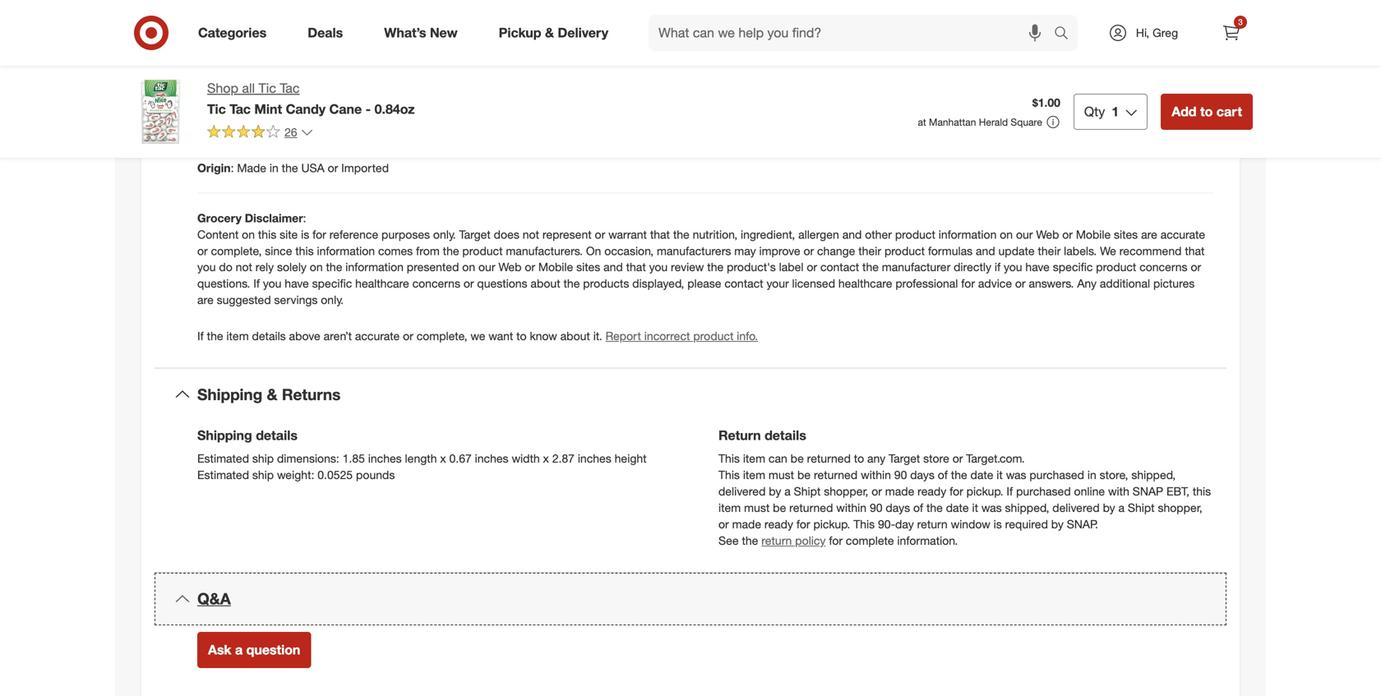 Task type: locate. For each thing, give the bounding box(es) containing it.
was
[[1006, 468, 1027, 482], [982, 501, 1002, 515]]

& left returns
[[267, 385, 278, 404]]

complete, up do
[[211, 244, 262, 258]]

ready down store at the bottom
[[918, 484, 947, 499]]

it up the window
[[972, 501, 979, 515]]

pictures
[[1154, 276, 1195, 291]]

1 shipping from the top
[[197, 385, 263, 404]]

What can we help you find? suggestions appear below search field
[[649, 15, 1058, 51]]

0 vertical spatial within
[[861, 468, 891, 482]]

0 vertical spatial shipping
[[197, 385, 263, 404]]

that down occasion,
[[626, 260, 646, 274]]

any
[[868, 452, 886, 466]]

1 horizontal spatial mobile
[[1076, 227, 1111, 242]]

accurate up recommend
[[1161, 227, 1206, 242]]

manhattan
[[929, 116, 976, 128]]

2 vertical spatial returned
[[790, 501, 833, 515]]

1 vertical spatial accurate
[[355, 329, 400, 343]]

contact
[[821, 260, 859, 274], [725, 276, 764, 291]]

on
[[586, 244, 601, 258]]

their
[[859, 244, 882, 258], [1038, 244, 1061, 258]]

number
[[225, 110, 269, 125]]

to left any
[[854, 452, 864, 466]]

healthcare down the change
[[839, 276, 893, 291]]

1 vertical spatial by
[[1103, 501, 1116, 515]]

this up solely
[[295, 244, 314, 258]]

that up pictures
[[1185, 244, 1205, 258]]

0 vertical spatial be
[[791, 452, 804, 466]]

1 horizontal spatial is
[[994, 517, 1002, 532]]

ask a question button
[[197, 632, 311, 669]]

sites
[[1114, 227, 1138, 242], [576, 260, 600, 274]]

must down the can
[[769, 468, 794, 482]]

0 vertical spatial complete,
[[211, 244, 262, 258]]

1 vertical spatial mobile
[[539, 260, 573, 274]]

1 horizontal spatial in
[[1088, 468, 1097, 482]]

manufacturers
[[657, 244, 731, 258]]

content
[[197, 227, 239, 242]]

2 vertical spatial this
[[1193, 484, 1211, 499]]

0 vertical spatial tac
[[280, 80, 300, 96]]

2 horizontal spatial inches
[[578, 452, 612, 466]]

2 vertical spatial if
[[1007, 484, 1013, 499]]

if
[[253, 276, 260, 291], [197, 329, 204, 343], [1007, 484, 1013, 499]]

1 vertical spatial pickup.
[[814, 517, 851, 532]]

1 vertical spatial ready
[[765, 517, 793, 532]]

this
[[719, 452, 740, 466], [719, 468, 740, 482], [854, 517, 875, 532]]

concerns down presented
[[412, 276, 460, 291]]

suggested
[[217, 293, 271, 307]]

2 vertical spatial be
[[773, 501, 786, 515]]

0 horizontal spatial pickup.
[[814, 517, 851, 532]]

0 horizontal spatial this
[[258, 227, 276, 242]]

sites up we on the right of the page
[[1114, 227, 1138, 242]]

this inside return details this item can be returned to any target store or target.com. this item must be returned within 90 days of the date it was purchased in store, shipped, delivered by a shipt shopper, or made ready for pickup. if purchased online with snap ebt, this item must be returned within 90 days of the date it was shipped, delivered by a shipt shopper, or made ready for pickup. this 90-day return window is required by snap. see the return policy for complete information.
[[1193, 484, 1211, 499]]

greg
[[1153, 25, 1178, 40]]

may
[[735, 244, 756, 258]]

1 horizontal spatial x
[[543, 452, 549, 466]]

the up manufacturers
[[673, 227, 690, 242]]

if down questions. on the top of page
[[197, 329, 204, 343]]

0 horizontal spatial it
[[972, 501, 979, 515]]

0 vertical spatial concerns
[[1140, 260, 1188, 274]]

complete, inside grocery disclaimer : content on this site is for reference purposes only.  target does not represent or warrant that the nutrition, ingredient, allergen and other product information on our web or mobile sites are accurate or complete, since this information comes from the product manufacturers.  on occasion, manufacturers may improve or change their product formulas and update their labels.  we recommend that you do not rely solely on the information presented on our web or mobile sites and that you review the product's label or contact the manufacturer directly if you have specific product concerns or questions.  if you have specific healthcare concerns or questions about the products displayed, please contact your licensed healthcare professional for advice or answers.  any additional pictures are suggested servings only.
[[211, 244, 262, 258]]

0 horizontal spatial accurate
[[355, 329, 400, 343]]

1280
[[354, 110, 380, 125]]

0 horizontal spatial ready
[[765, 517, 793, 532]]

date down target.com.
[[971, 468, 994, 482]]

nutrition,
[[693, 227, 738, 242]]

0 horizontal spatial their
[[859, 244, 882, 258]]

1 horizontal spatial healthcare
[[839, 276, 893, 291]]

their left labels.
[[1038, 244, 1061, 258]]

inches right 2.87
[[578, 452, 612, 466]]

pickup.
[[967, 484, 1004, 499], [814, 517, 851, 532]]

2 inches from the left
[[475, 452, 509, 466]]

0 horizontal spatial delivered
[[719, 484, 766, 499]]

on
[[242, 227, 255, 242], [1000, 227, 1013, 242], [310, 260, 323, 274], [462, 260, 475, 274]]

new
[[430, 25, 458, 41]]

90 up day
[[894, 468, 907, 482]]

tac
[[280, 80, 300, 96], [230, 101, 251, 117]]

specific
[[1053, 260, 1093, 274], [312, 276, 352, 291]]

0 horizontal spatial inches
[[368, 452, 402, 466]]

returned
[[807, 452, 851, 466], [814, 468, 858, 482], [790, 501, 833, 515]]

label
[[779, 260, 804, 274]]

shopper, down any
[[824, 484, 869, 499]]

1 x from the left
[[440, 452, 446, 466]]

1 vertical spatial shipping
[[197, 428, 252, 444]]

1 horizontal spatial pickup.
[[967, 484, 1004, 499]]

complete, left we
[[417, 329, 467, 343]]

is inside grocery disclaimer : content on this site is for reference purposes only.  target does not represent or warrant that the nutrition, ingredient, allergen and other product information on our web or mobile sites are accurate or complete, since this information comes from the product manufacturers.  on occasion, manufacturers may improve or change their product formulas and update their labels.  we recommend that you do not rely solely on the information presented on our web or mobile sites and that you review the product's label or contact the manufacturer directly if you have specific product concerns or questions.  if you have specific healthcare concerns or questions about the products displayed, please contact your licensed healthcare professional for advice or answers.  any additional pictures are suggested servings only.
[[301, 227, 309, 242]]

mobile
[[1076, 227, 1111, 242], [539, 260, 573, 274]]

that
[[650, 227, 670, 242], [1185, 244, 1205, 258], [626, 260, 646, 274]]

1 horizontal spatial target
[[889, 452, 920, 466]]

usa
[[301, 161, 325, 175]]

policy
[[795, 534, 826, 548]]

purchased up "online"
[[1030, 468, 1085, 482]]

mobile up labels.
[[1076, 227, 1111, 242]]

to inside return details this item can be returned to any target store or target.com. this item must be returned within 90 days of the date it was purchased in store, shipped, delivered by a shipt shopper, or made ready for pickup. if purchased online with snap ebt, this item must be returned within 90 days of the date it was shipped, delivered by a shipt shopper, or made ready for pickup. this 90-day return window is required by snap. see the return policy for complete information.
[[854, 452, 864, 466]]

tic
[[259, 80, 276, 96], [207, 101, 226, 117]]

store
[[924, 452, 950, 466]]

within down any
[[861, 468, 891, 482]]

return
[[917, 517, 948, 532], [762, 534, 792, 548]]

contact down the change
[[821, 260, 859, 274]]

0 vertical spatial if
[[253, 276, 260, 291]]

2 x from the left
[[543, 452, 549, 466]]

90
[[894, 468, 907, 482], [870, 501, 883, 515]]

their down other
[[859, 244, 882, 258]]

055-
[[313, 110, 337, 125]]

0 horizontal spatial &
[[267, 385, 278, 404]]

shop
[[207, 80, 238, 96]]

to right add
[[1201, 104, 1213, 120]]

tac down 'all'
[[230, 101, 251, 117]]

tic right 'all'
[[259, 80, 276, 96]]

of down store at the bottom
[[938, 468, 948, 482]]

of up day
[[914, 501, 923, 515]]

or
[[328, 161, 338, 175], [595, 227, 605, 242], [1063, 227, 1073, 242], [197, 244, 208, 258], [804, 244, 814, 258], [525, 260, 535, 274], [807, 260, 817, 274], [1191, 260, 1201, 274], [464, 276, 474, 291], [1015, 276, 1026, 291], [403, 329, 413, 343], [953, 452, 963, 466], [872, 484, 882, 499], [719, 517, 729, 532]]

1.85
[[343, 452, 365, 466]]

by left snap.
[[1052, 517, 1064, 532]]

1 horizontal spatial 90
[[894, 468, 907, 482]]

our up update
[[1016, 227, 1033, 242]]

1 horizontal spatial ready
[[918, 484, 947, 499]]

origin : made in the usa or imported
[[197, 161, 389, 175]]

0.84oz
[[375, 101, 415, 117]]

not up manufacturers.
[[523, 227, 539, 242]]

tac up candy
[[280, 80, 300, 96]]

0 horizontal spatial is
[[301, 227, 309, 242]]

height
[[615, 452, 647, 466]]

1 vertical spatial to
[[517, 329, 527, 343]]

2 their from the left
[[1038, 244, 1061, 258]]

shipt up the policy
[[794, 484, 821, 499]]

deals link
[[294, 15, 364, 51]]

if down rely at left top
[[253, 276, 260, 291]]

1 ship from the top
[[252, 452, 274, 466]]

the down reference
[[326, 260, 342, 274]]

only. up 'from'
[[433, 227, 456, 242]]

have
[[1026, 260, 1050, 274], [285, 276, 309, 291]]

accurate inside grocery disclaimer : content on this site is for reference purposes only.  target does not represent or warrant that the nutrition, ingredient, allergen and other product information on our web or mobile sites are accurate or complete, since this information comes from the product manufacturers.  on occasion, manufacturers may improve or change their product formulas and update their labels.  we recommend that you do not rely solely on the information presented on our web or mobile sites and that you review the product's label or contact the manufacturer directly if you have specific product concerns or questions.  if you have specific healthcare concerns or questions about the products displayed, please contact your licensed healthcare professional for advice or answers.  any additional pictures are suggested servings only.
[[1161, 227, 1206, 242]]

1 horizontal spatial only.
[[433, 227, 456, 242]]

&
[[545, 25, 554, 41], [267, 385, 278, 404]]

sites down 'on'
[[576, 260, 600, 274]]

or up 'licensed'
[[807, 260, 817, 274]]

not right do
[[236, 260, 252, 274]]

inches right 0.67
[[475, 452, 509, 466]]

1 vertical spatial date
[[946, 501, 969, 515]]

shipping details estimated ship dimensions: 1.85 inches length x 0.67 inches width x 2.87 inches height estimated ship weight: 0.0525 pounds
[[197, 428, 647, 482]]

within
[[861, 468, 891, 482], [836, 501, 867, 515]]

a down the can
[[785, 484, 791, 499]]

a down with
[[1119, 501, 1125, 515]]

imported
[[341, 161, 389, 175]]

manufacturer
[[882, 260, 951, 274]]

0 vertical spatial only.
[[433, 227, 456, 242]]

1 healthcare from the left
[[355, 276, 409, 291]]

0 vertical spatial ready
[[918, 484, 947, 499]]

item left the can
[[743, 452, 766, 466]]

we
[[1100, 244, 1117, 258]]

purchased up the required
[[1016, 484, 1071, 499]]

be right the can
[[791, 452, 804, 466]]

x
[[440, 452, 446, 466], [543, 452, 549, 466]]

target right any
[[889, 452, 920, 466]]

ship left weight:
[[252, 468, 274, 482]]

it
[[997, 468, 1003, 482], [972, 501, 979, 515]]

contact down product's
[[725, 276, 764, 291]]

day
[[895, 517, 914, 532]]

0 vertical spatial a
[[785, 484, 791, 499]]

our
[[1016, 227, 1033, 242], [479, 260, 495, 274]]

1 vertical spatial not
[[236, 260, 252, 274]]

herald
[[979, 116, 1008, 128]]

0 horizontal spatial x
[[440, 452, 446, 466]]

inches up pounds
[[368, 452, 402, 466]]

at manhattan herald square
[[918, 116, 1043, 128]]

shopper,
[[824, 484, 869, 499], [1158, 501, 1203, 515]]

0 horizontal spatial 90
[[870, 501, 883, 515]]

to right 'want'
[[517, 329, 527, 343]]

shipping for shipping details estimated ship dimensions: 1.85 inches length x 0.67 inches width x 2.87 inches height estimated ship weight: 0.0525 pounds
[[197, 428, 252, 444]]

shipping inside dropdown button
[[197, 385, 263, 404]]

1 horizontal spatial their
[[1038, 244, 1061, 258]]

(dpci)
[[272, 110, 307, 125]]

details up dimensions:
[[256, 428, 298, 444]]

0 horizontal spatial have
[[285, 276, 309, 291]]

on right solely
[[310, 260, 323, 274]]

categories link
[[184, 15, 287, 51]]

0 vertical spatial are
[[1141, 227, 1158, 242]]

0 horizontal spatial concerns
[[412, 276, 460, 291]]

0 vertical spatial return
[[917, 517, 948, 532]]

of
[[938, 468, 948, 482], [914, 501, 923, 515]]

by down the can
[[769, 484, 781, 499]]

in right made
[[270, 161, 279, 175]]

the up information.
[[927, 501, 943, 515]]

the up please
[[707, 260, 724, 274]]

x left 2.87
[[543, 452, 549, 466]]

are down questions. on the top of page
[[197, 293, 214, 307]]

concerns up pictures
[[1140, 260, 1188, 274]]

3 inches from the left
[[578, 452, 612, 466]]

must up return policy link
[[744, 501, 770, 515]]

information down comes
[[346, 260, 404, 274]]

0 horizontal spatial specific
[[312, 276, 352, 291]]

0 vertical spatial shipt
[[794, 484, 821, 499]]

and up the change
[[843, 227, 862, 242]]

2 vertical spatial to
[[854, 452, 864, 466]]

ask a question
[[208, 642, 300, 658]]

1 horizontal spatial return
[[917, 517, 948, 532]]

return up information.
[[917, 517, 948, 532]]

target inside return details this item can be returned to any target store or target.com. this item must be returned within 90 days of the date it was purchased in store, shipped, delivered by a shipt shopper, or made ready for pickup. if purchased online with snap ebt, this item must be returned within 90 days of the date it was shipped, delivered by a shipt shopper, or made ready for pickup. this 90-day return window is required by snap. see the return policy for complete information.
[[889, 452, 920, 466]]

pickup & delivery
[[499, 25, 609, 41]]

healthcare down comes
[[355, 276, 409, 291]]

have up answers.
[[1026, 260, 1050, 274]]

and up products
[[604, 260, 623, 274]]

upc : 009800003785
[[197, 60, 305, 75]]

shipping inside shipping details estimated ship dimensions: 1.85 inches length x 0.67 inches width x 2.87 inches height estimated ship weight: 0.0525 pounds
[[197, 428, 252, 444]]

0 horizontal spatial target
[[459, 227, 491, 242]]

web up answers.
[[1036, 227, 1059, 242]]

or right usa
[[328, 161, 338, 175]]

item
[[226, 329, 249, 343], [743, 452, 766, 466], [743, 468, 766, 482], [719, 501, 741, 515]]

0 horizontal spatial in
[[270, 161, 279, 175]]

1 vertical spatial returned
[[814, 468, 858, 482]]

details inside return details this item can be returned to any target store or target.com. this item must be returned within 90 days of the date it was purchased in store, shipped, delivered by a shipt shopper, or made ready for pickup. if purchased online with snap ebt, this item must be returned within 90 days of the date it was shipped, delivered by a shipt shopper, or made ready for pickup. this 90-day return window is required by snap. see the return policy for complete information.
[[765, 428, 807, 444]]

mobile down manufacturers.
[[539, 260, 573, 274]]

0 vertical spatial to
[[1201, 104, 1213, 120]]

in
[[270, 161, 279, 175], [1088, 468, 1097, 482]]

if down target.com.
[[1007, 484, 1013, 499]]

grocery disclaimer : content on this site is for reference purposes only.  target does not represent or warrant that the nutrition, ingredient, allergen and other product information on our web or mobile sites are accurate or complete, since this information comes from the product manufacturers.  on occasion, manufacturers may improve or change their product formulas and update their labels.  we recommend that you do not rely solely on the information presented on our web or mobile sites and that you review the product's label or contact the manufacturer directly if you have specific product concerns or questions.  if you have specific healthcare concerns or questions about the products displayed, please contact your licensed healthcare professional for advice or answers.  any additional pictures are suggested servings only.
[[197, 211, 1206, 307]]

item down return
[[743, 468, 766, 482]]

additional
[[1100, 276, 1150, 291]]

0 horizontal spatial mobile
[[539, 260, 573, 274]]

& for pickup
[[545, 25, 554, 41]]

allergen
[[799, 227, 839, 242]]

1 vertical spatial if
[[197, 329, 204, 343]]

0.0525
[[318, 468, 353, 482]]

0 horizontal spatial and
[[604, 260, 623, 274]]

2 horizontal spatial that
[[1185, 244, 1205, 258]]

estimated left weight:
[[197, 468, 249, 482]]

2 shipping from the top
[[197, 428, 252, 444]]

0 horizontal spatial if
[[197, 329, 204, 343]]

see
[[719, 534, 739, 548]]

that right warrant
[[650, 227, 670, 242]]

pickup. up the policy
[[814, 517, 851, 532]]

shipping left returns
[[197, 385, 263, 404]]

return left the policy
[[762, 534, 792, 548]]

it down target.com.
[[997, 468, 1003, 482]]

the right 'from'
[[443, 244, 459, 258]]

ship
[[252, 452, 274, 466], [252, 468, 274, 482]]

be up return policy link
[[773, 501, 786, 515]]

1 horizontal spatial date
[[971, 468, 994, 482]]

purchased
[[1030, 468, 1085, 482], [1016, 484, 1071, 499]]

2 vertical spatial and
[[604, 260, 623, 274]]

add to cart
[[1172, 104, 1242, 120]]

inches
[[368, 452, 402, 466], [475, 452, 509, 466], [578, 452, 612, 466]]

grocery
[[197, 211, 242, 225]]

by
[[769, 484, 781, 499], [1103, 501, 1116, 515], [1052, 517, 1064, 532]]

what's new
[[384, 25, 458, 41]]

delivered up snap.
[[1053, 501, 1100, 515]]

details inside shipping details estimated ship dimensions: 1.85 inches length x 0.67 inches width x 2.87 inches height estimated ship weight: 0.0525 pounds
[[256, 428, 298, 444]]

does
[[494, 227, 520, 242]]

0 vertical spatial in
[[270, 161, 279, 175]]

and up if
[[976, 244, 995, 258]]

0 vertical spatial ship
[[252, 452, 274, 466]]

& inside dropdown button
[[267, 385, 278, 404]]

0 vertical spatial by
[[769, 484, 781, 499]]

in inside return details this item can be returned to any target store or target.com. this item must be returned within 90 days of the date it was purchased in store, shipped, delivered by a shipt shopper, or made ready for pickup. if purchased online with snap ebt, this item must be returned within 90 days of the date it was shipped, delivered by a shipt shopper, or made ready for pickup. this 90-day return window is required by snap. see the return policy for complete information.
[[1088, 468, 1097, 482]]

dimensions:
[[277, 452, 339, 466]]

details up the can
[[765, 428, 807, 444]]

on right the content at the top of page
[[242, 227, 255, 242]]

about left it.
[[560, 329, 590, 343]]

1 horizontal spatial web
[[1036, 227, 1059, 242]]



Task type: vqa. For each thing, say whether or not it's contained in the screenshot.


Task type: describe. For each thing, give the bounding box(es) containing it.
or down the content at the top of page
[[197, 244, 208, 258]]

or down any
[[872, 484, 882, 499]]

with
[[1108, 484, 1130, 499]]

width
[[512, 452, 540, 466]]

1 horizontal spatial and
[[843, 227, 862, 242]]

3
[[1239, 17, 1243, 27]]

purposes
[[382, 227, 430, 242]]

for down directly
[[961, 276, 975, 291]]

we
[[471, 329, 485, 343]]

1 horizontal spatial have
[[1026, 260, 1050, 274]]

1 horizontal spatial shipt
[[1128, 501, 1155, 515]]

item down suggested
[[226, 329, 249, 343]]

reference
[[329, 227, 378, 242]]

labels.
[[1064, 244, 1097, 258]]

directly
[[954, 260, 992, 274]]

cane
[[329, 101, 362, 117]]

: left made
[[231, 161, 234, 175]]

1 vertical spatial made
[[732, 517, 761, 532]]

hi,
[[1136, 25, 1150, 40]]

1 horizontal spatial are
[[1141, 227, 1158, 242]]

0 vertical spatial returned
[[807, 452, 851, 466]]

square
[[1011, 116, 1043, 128]]

1 vertical spatial complete,
[[417, 329, 467, 343]]

the left usa
[[282, 161, 298, 175]]

or up 'on'
[[595, 227, 605, 242]]

want
[[489, 329, 513, 343]]

1 vertical spatial have
[[285, 276, 309, 291]]

store,
[[1100, 468, 1129, 482]]

1 vertical spatial within
[[836, 501, 867, 515]]

1 vertical spatial a
[[1119, 501, 1125, 515]]

1 vertical spatial only.
[[321, 293, 344, 307]]

2 horizontal spatial by
[[1103, 501, 1116, 515]]

made
[[237, 161, 266, 175]]

pounds
[[356, 468, 395, 482]]

0 vertical spatial 90
[[894, 468, 907, 482]]

return
[[719, 428, 761, 444]]

1 their from the left
[[859, 244, 882, 258]]

snap
[[1133, 484, 1164, 499]]

2 vertical spatial this
[[854, 517, 875, 532]]

1 inches from the left
[[368, 452, 402, 466]]

professional
[[896, 276, 958, 291]]

the down other
[[863, 260, 879, 274]]

to inside button
[[1201, 104, 1213, 120]]

your
[[767, 276, 789, 291]]

0 vertical spatial that
[[650, 227, 670, 242]]

0 vertical spatial date
[[971, 468, 994, 482]]

1 horizontal spatial this
[[295, 244, 314, 258]]

or left questions on the left of page
[[464, 276, 474, 291]]

0 horizontal spatial shopper,
[[824, 484, 869, 499]]

returns
[[282, 385, 341, 404]]

or down manufacturers.
[[525, 260, 535, 274]]

on right presented
[[462, 260, 475, 274]]

target inside grocery disclaimer : content on this site is for reference purposes only.  target does not represent or warrant that the nutrition, ingredient, allergen and other product information on our web or mobile sites are accurate or complete, since this information comes from the product manufacturers.  on occasion, manufacturers may improve or change their product formulas and update their labels.  we recommend that you do not rely solely on the information presented on our web or mobile sites and that you review the product's label or contact the manufacturer directly if you have specific product concerns or questions.  if you have specific healthcare concerns or questions about the products displayed, please contact your licensed healthcare professional for advice or answers.  any additional pictures are suggested servings only.
[[459, 227, 491, 242]]

change
[[817, 244, 855, 258]]

do
[[219, 260, 233, 274]]

item
[[197, 110, 222, 125]]

0 vertical spatial web
[[1036, 227, 1059, 242]]

: up shop
[[222, 60, 225, 75]]

1 estimated from the top
[[197, 452, 249, 466]]

the left products
[[564, 276, 580, 291]]

the down target.com.
[[951, 468, 968, 482]]

0 horizontal spatial to
[[517, 329, 527, 343]]

or up labels.
[[1063, 227, 1073, 242]]

deals
[[308, 25, 343, 41]]

1 vertical spatial specific
[[312, 276, 352, 291]]

0 vertical spatial contact
[[821, 260, 859, 274]]

what's new link
[[370, 15, 478, 51]]

1 vertical spatial days
[[886, 501, 910, 515]]

if
[[995, 260, 1001, 274]]

1 vertical spatial sites
[[576, 260, 600, 274]]

disclaimer
[[245, 211, 303, 225]]

0 vertical spatial was
[[1006, 468, 1027, 482]]

1 vertical spatial and
[[976, 244, 995, 258]]

info.
[[737, 329, 758, 343]]

1 vertical spatial be
[[798, 468, 811, 482]]

categories
[[198, 25, 267, 41]]

aren't
[[324, 329, 352, 343]]

questions.
[[197, 276, 250, 291]]

009800003785
[[228, 60, 305, 75]]

0 horizontal spatial our
[[479, 260, 495, 274]]

2 vertical spatial information
[[346, 260, 404, 274]]

or right "advice"
[[1015, 276, 1026, 291]]

answers.
[[1029, 276, 1074, 291]]

is inside return details this item can be returned to any target store or target.com. this item must be returned within 90 days of the date it was purchased in store, shipped, delivered by a shipt shopper, or made ready for pickup. if purchased online with snap ebt, this item must be returned within 90 days of the date it was shipped, delivered by a shipt shopper, or made ready for pickup. this 90-day return window is required by snap. see the return policy for complete information.
[[994, 517, 1002, 532]]

0 horizontal spatial are
[[197, 293, 214, 307]]

length
[[405, 452, 437, 466]]

0 vertical spatial must
[[769, 468, 794, 482]]

q&a
[[197, 590, 231, 609]]

details for shipping
[[256, 428, 298, 444]]

1 horizontal spatial shopper,
[[1158, 501, 1203, 515]]

advice
[[978, 276, 1012, 291]]

26 link
[[207, 124, 314, 143]]

2.87
[[552, 452, 575, 466]]

ingredient,
[[741, 227, 795, 242]]

1 vertical spatial information
[[317, 244, 375, 258]]

0 vertical spatial this
[[719, 452, 740, 466]]

upc
[[197, 60, 222, 75]]

you down rely at left top
[[263, 276, 282, 291]]

please
[[688, 276, 722, 291]]

0 vertical spatial our
[[1016, 227, 1033, 242]]

1 vertical spatial about
[[560, 329, 590, 343]]

site
[[280, 227, 298, 242]]

1 vertical spatial purchased
[[1016, 484, 1071, 499]]

qty
[[1085, 104, 1105, 120]]

for up the policy
[[797, 517, 810, 532]]

0 horizontal spatial date
[[946, 501, 969, 515]]

details for return
[[765, 428, 807, 444]]

servings
[[274, 293, 318, 307]]

1 vertical spatial of
[[914, 501, 923, 515]]

since
[[265, 244, 292, 258]]

26
[[285, 125, 297, 139]]

0 horizontal spatial shipt
[[794, 484, 821, 499]]

product's
[[727, 260, 776, 274]]

the right 'see'
[[742, 534, 758, 548]]

0 vertical spatial sites
[[1114, 227, 1138, 242]]

: left 055-
[[307, 110, 310, 125]]

0 vertical spatial of
[[938, 468, 948, 482]]

0 vertical spatial this
[[258, 227, 276, 242]]

information.
[[897, 534, 958, 548]]

required
[[1005, 517, 1048, 532]]

0 vertical spatial delivered
[[719, 484, 766, 499]]

0 horizontal spatial contact
[[725, 276, 764, 291]]

cart
[[1217, 104, 1242, 120]]

any
[[1077, 276, 1097, 291]]

for up the window
[[950, 484, 964, 499]]

details left above
[[252, 329, 286, 343]]

or up 'see'
[[719, 517, 729, 532]]

1 vertical spatial 90
[[870, 501, 883, 515]]

ebt,
[[1167, 484, 1190, 499]]

shipping for shipping & returns
[[197, 385, 263, 404]]

q&a button
[[155, 573, 1227, 626]]

2 vertical spatial by
[[1052, 517, 1064, 532]]

you right if
[[1004, 260, 1023, 274]]

for right site
[[313, 227, 326, 242]]

shop all tic tac tic tac mint candy cane - 0.84oz
[[207, 80, 415, 117]]

review
[[671, 260, 704, 274]]

1
[[1112, 104, 1119, 120]]

0 horizontal spatial tac
[[230, 101, 251, 117]]

1 vertical spatial that
[[1185, 244, 1205, 258]]

all
[[242, 80, 255, 96]]

1 vertical spatial this
[[719, 468, 740, 482]]

0 horizontal spatial shipped,
[[1005, 501, 1050, 515]]

1 vertical spatial was
[[982, 501, 1002, 515]]

1 vertical spatial must
[[744, 501, 770, 515]]

0 vertical spatial information
[[939, 227, 997, 242]]

or down allergen
[[804, 244, 814, 258]]

or left we
[[403, 329, 413, 343]]

window
[[951, 517, 991, 532]]

90-
[[878, 517, 896, 532]]

online
[[1074, 484, 1105, 499]]

report incorrect product info. button
[[606, 328, 758, 345]]

03-
[[337, 110, 354, 125]]

presented
[[407, 260, 459, 274]]

on up update
[[1000, 227, 1013, 242]]

0 vertical spatial mobile
[[1076, 227, 1111, 242]]

update
[[999, 244, 1035, 258]]

or right store at the bottom
[[953, 452, 963, 466]]

0 horizontal spatial by
[[769, 484, 781, 499]]

& for shipping
[[267, 385, 278, 404]]

a inside button
[[235, 642, 243, 658]]

0 vertical spatial tic
[[259, 80, 276, 96]]

you left do
[[197, 260, 216, 274]]

item number (dpci) : 055-03-1280
[[197, 110, 380, 125]]

can
[[769, 452, 788, 466]]

$1.00
[[1033, 96, 1061, 110]]

1 vertical spatial delivered
[[1053, 501, 1100, 515]]

0 horizontal spatial return
[[762, 534, 792, 548]]

search button
[[1047, 15, 1086, 54]]

2 healthcare from the left
[[839, 276, 893, 291]]

qty 1
[[1085, 104, 1119, 120]]

0 horizontal spatial web
[[499, 260, 522, 274]]

for right the policy
[[829, 534, 843, 548]]

0 vertical spatial pickup.
[[967, 484, 1004, 499]]

0 vertical spatial days
[[910, 468, 935, 482]]

1 vertical spatial tic
[[207, 101, 226, 117]]

about inside grocery disclaimer : content on this site is for reference purposes only.  target does not represent or warrant that the nutrition, ingredient, allergen and other product information on our web or mobile sites are accurate or complete, since this information comes from the product manufacturers.  on occasion, manufacturers may improve or change their product formulas and update their labels.  we recommend that you do not rely solely on the information presented on our web or mobile sites and that you review the product's label or contact the manufacturer directly if you have specific product concerns or questions.  if you have specific healthcare concerns or questions about the products displayed, please contact your licensed healthcare professional for advice or answers.  any additional pictures are suggested servings only.
[[531, 276, 560, 291]]

weight:
[[277, 468, 314, 482]]

1 horizontal spatial made
[[885, 484, 915, 499]]

complete
[[846, 534, 894, 548]]

3 link
[[1214, 15, 1250, 51]]

image of tic tac mint candy cane - 0.84oz image
[[128, 79, 194, 145]]

if inside grocery disclaimer : content on this site is for reference purposes only.  target does not represent or warrant that the nutrition, ingredient, allergen and other product information on our web or mobile sites are accurate or complete, since this information comes from the product manufacturers.  on occasion, manufacturers may improve or change their product formulas and update their labels.  we recommend that you do not rely solely on the information presented on our web or mobile sites and that you review the product's label or contact the manufacturer directly if you have specific product concerns or questions.  if you have specific healthcare concerns or questions about the products displayed, please contact your licensed healthcare professional for advice or answers.  any additional pictures are suggested servings only.
[[253, 276, 260, 291]]

1 horizontal spatial it
[[997, 468, 1003, 482]]

or up pictures
[[1191, 260, 1201, 274]]

recommend
[[1120, 244, 1182, 258]]

2 estimated from the top
[[197, 468, 249, 482]]

if inside return details this item can be returned to any target store or target.com. this item must be returned within 90 days of the date it was purchased in store, shipped, delivered by a shipt shopper, or made ready for pickup. if purchased online with snap ebt, this item must be returned within 90 days of the date it was shipped, delivered by a shipt shopper, or made ready for pickup. this 90-day return window is required by snap. see the return policy for complete information.
[[1007, 484, 1013, 499]]

0 vertical spatial specific
[[1053, 260, 1093, 274]]

item up 'see'
[[719, 501, 741, 515]]

at
[[918, 116, 926, 128]]

other
[[865, 227, 892, 242]]

add
[[1172, 104, 1197, 120]]

1 horizontal spatial not
[[523, 227, 539, 242]]

0 horizontal spatial that
[[626, 260, 646, 274]]

0 vertical spatial purchased
[[1030, 468, 1085, 482]]

: inside grocery disclaimer : content on this site is for reference purposes only.  target does not represent or warrant that the nutrition, ingredient, allergen and other product information on our web or mobile sites are accurate or complete, since this information comes from the product manufacturers.  on occasion, manufacturers may improve or change their product formulas and update their labels.  we recommend that you do not rely solely on the information presented on our web or mobile sites and that you review the product's label or contact the manufacturer directly if you have specific product concerns or questions.  if you have specific healthcare concerns or questions about the products displayed, please contact your licensed healthcare professional for advice or answers.  any additional pictures are suggested servings only.
[[303, 211, 306, 225]]

you up displayed,
[[649, 260, 668, 274]]

origin
[[197, 161, 231, 175]]

the down suggested
[[207, 329, 223, 343]]

0 vertical spatial shipped,
[[1132, 468, 1176, 482]]

1 vertical spatial concerns
[[412, 276, 460, 291]]

2 ship from the top
[[252, 468, 274, 482]]



